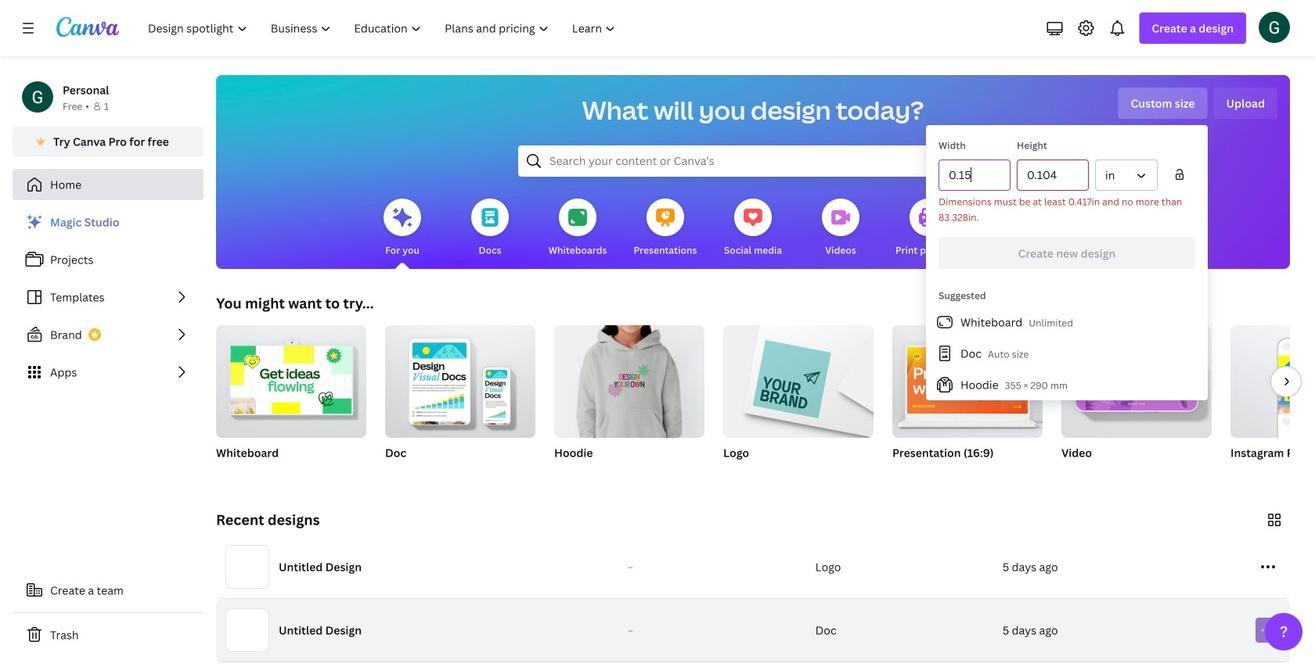 Task type: locate. For each thing, give the bounding box(es) containing it.
list
[[13, 207, 204, 388], [926, 307, 1208, 401]]

0 horizontal spatial list
[[13, 207, 204, 388]]

group
[[216, 319, 366, 481], [216, 319, 366, 438], [385, 319, 535, 481], [385, 319, 535, 438], [554, 319, 705, 481], [554, 319, 705, 438], [723, 319, 874, 481], [723, 319, 874, 438], [892, 326, 1043, 481], [892, 326, 1043, 438], [1062, 326, 1212, 481], [1231, 326, 1315, 481]]

alert
[[939, 194, 1195, 225]]

1 horizontal spatial list
[[926, 307, 1208, 401]]

None number field
[[949, 160, 1000, 190], [1027, 160, 1079, 190], [949, 160, 1000, 190], [1027, 160, 1079, 190]]

None search field
[[518, 146, 988, 177]]



Task type: vqa. For each thing, say whether or not it's contained in the screenshot.
Units: in Button
yes



Task type: describe. For each thing, give the bounding box(es) containing it.
Units: in button
[[1095, 160, 1158, 191]]

top level navigation element
[[138, 13, 629, 44]]

greg robinson image
[[1259, 12, 1290, 43]]

Search search field
[[550, 146, 957, 176]]



